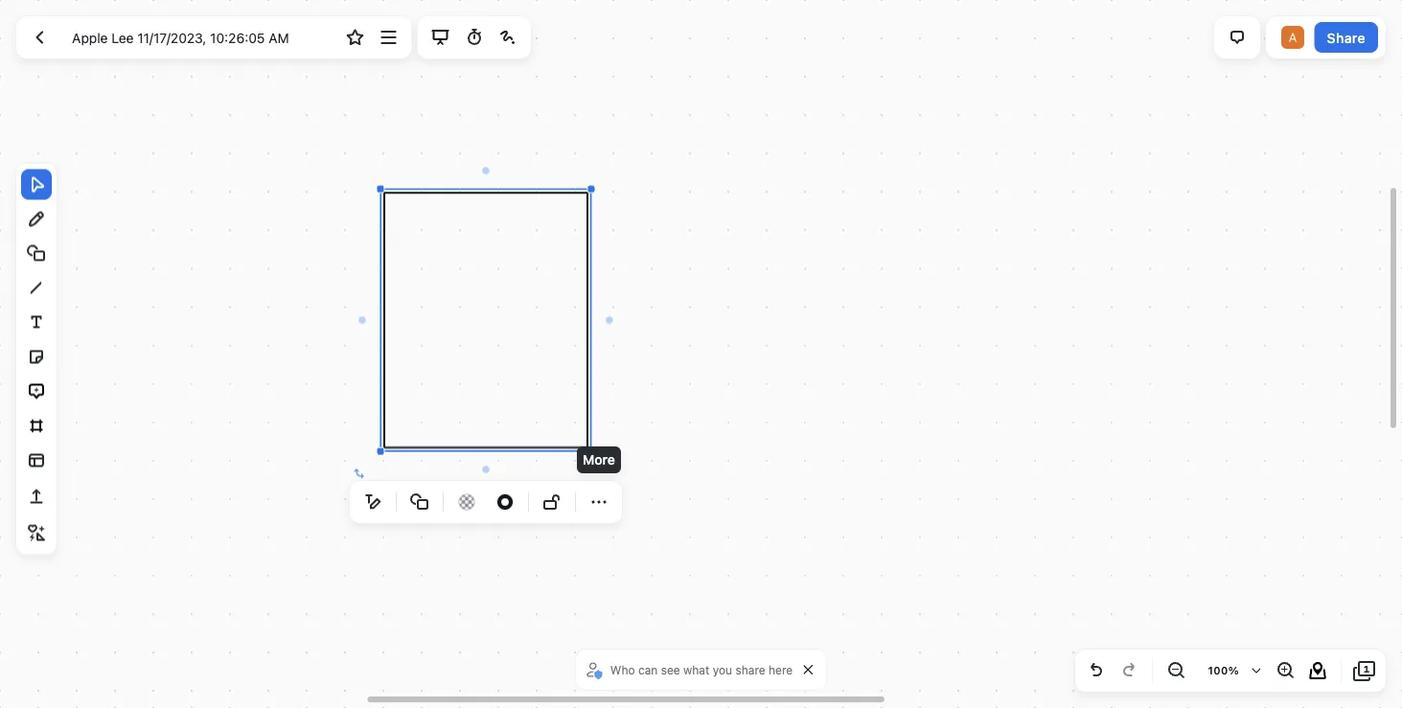 Task type: locate. For each thing, give the bounding box(es) containing it.
here
[[769, 664, 793, 677]]

timer image
[[463, 26, 486, 49]]

menu
[[354, 483, 619, 522]]

more options image
[[377, 26, 400, 49]]

shape element
[[405, 487, 435, 518]]

dashboard image
[[28, 26, 51, 49]]

%
[[1229, 665, 1240, 678]]

star this whiteboard image
[[344, 26, 367, 49]]

zoom in image
[[1274, 660, 1297, 683]]

fill image
[[456, 489, 479, 516]]

Document name text field
[[58, 22, 337, 53]]

comment panel image
[[1226, 26, 1249, 49]]

more element
[[584, 487, 615, 518]]

can
[[639, 664, 658, 677]]

text format element
[[358, 487, 388, 518]]

see
[[661, 664, 681, 677]]

more tools image
[[25, 522, 48, 545]]



Task type: describe. For each thing, give the bounding box(es) containing it.
share
[[1328, 29, 1367, 45]]

present image
[[429, 26, 452, 49]]

upload pdfs and images image
[[25, 486, 48, 509]]

mini map image
[[1307, 660, 1330, 683]]

who can see what you share here
[[611, 664, 793, 677]]

lock element
[[537, 487, 568, 518]]

pages image
[[1354, 660, 1377, 683]]

share
[[736, 664, 766, 677]]

undo image
[[1086, 660, 1109, 683]]

100
[[1209, 665, 1229, 678]]

templates image
[[25, 449, 48, 472]]

who can see what you share here button
[[584, 656, 798, 685]]

who
[[611, 664, 635, 677]]

zoom out image
[[1165, 660, 1188, 683]]

you
[[713, 664, 733, 677]]

laser image
[[497, 26, 520, 49]]

more image
[[588, 491, 611, 514]]

what
[[684, 664, 710, 677]]

text format image
[[362, 491, 385, 514]]

shape image
[[409, 491, 432, 514]]

lock image
[[541, 491, 564, 514]]

100 %
[[1209, 665, 1240, 678]]

share button
[[1315, 22, 1379, 53]]



Task type: vqa. For each thing, say whether or not it's contained in the screenshot.
Unlock
no



